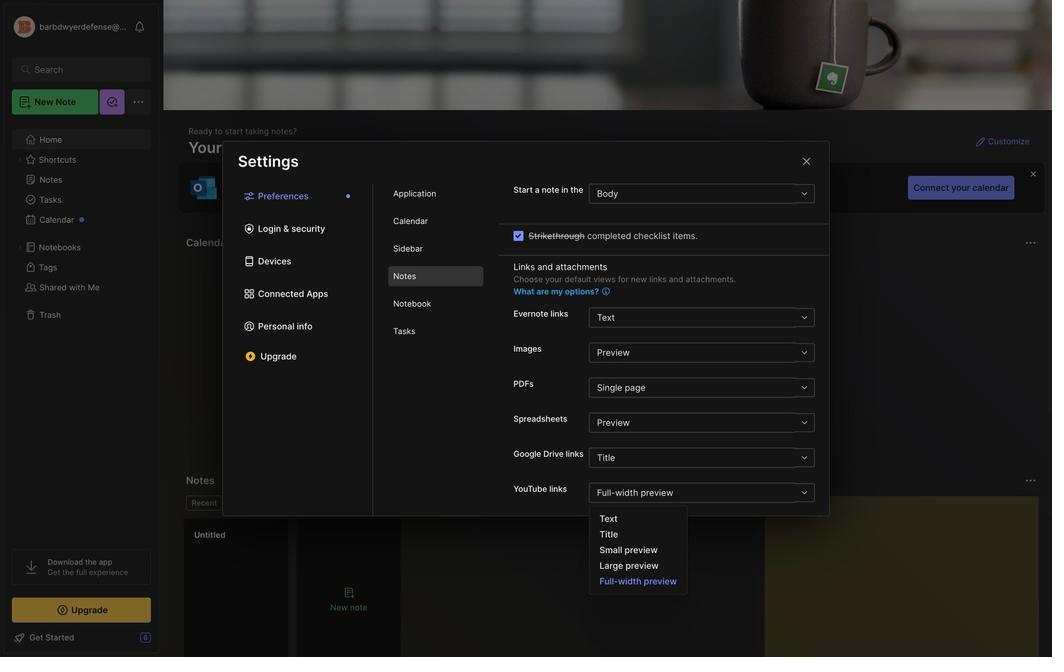 Task type: locate. For each thing, give the bounding box(es) containing it.
Choose default view option for Google Drive links field
[[589, 448, 814, 468]]

tree inside main element
[[4, 122, 158, 539]]

Select36 checkbox
[[514, 231, 524, 241]]

Choose default view option for Images field
[[589, 343, 814, 363]]

Search text field
[[34, 64, 134, 76]]

tree
[[4, 122, 158, 539]]

Choose default view option for YouTube links field
[[589, 483, 814, 503]]

dropdown list menu
[[590, 512, 687, 590]]

2 tab list from the left
[[373, 184, 499, 516]]

None search field
[[34, 62, 134, 77]]

Choose default view option for Spreadsheets field
[[589, 413, 814, 433]]

Choose default view option for Evernote links field
[[589, 308, 814, 328]]

tab list
[[223, 184, 373, 516], [373, 184, 499, 516]]

tab
[[388, 184, 484, 204], [388, 211, 484, 231], [388, 239, 484, 259], [388, 267, 484, 287], [388, 294, 484, 314], [388, 322, 484, 342], [186, 496, 223, 511]]

main element
[[0, 0, 163, 658]]

Choose default view option for PDFs field
[[589, 378, 814, 398]]

1 tab list from the left
[[223, 184, 373, 516]]

row group
[[184, 519, 409, 658]]

expand notebooks image
[[16, 244, 24, 251]]



Task type: describe. For each thing, give the bounding box(es) containing it.
Start a new note in the body or title. field
[[589, 184, 815, 204]]

Start writing… text field
[[775, 497, 1039, 658]]

none search field inside main element
[[34, 62, 134, 77]]

close image
[[799, 154, 814, 169]]



Task type: vqa. For each thing, say whether or not it's contained in the screenshot.
Tree
yes



